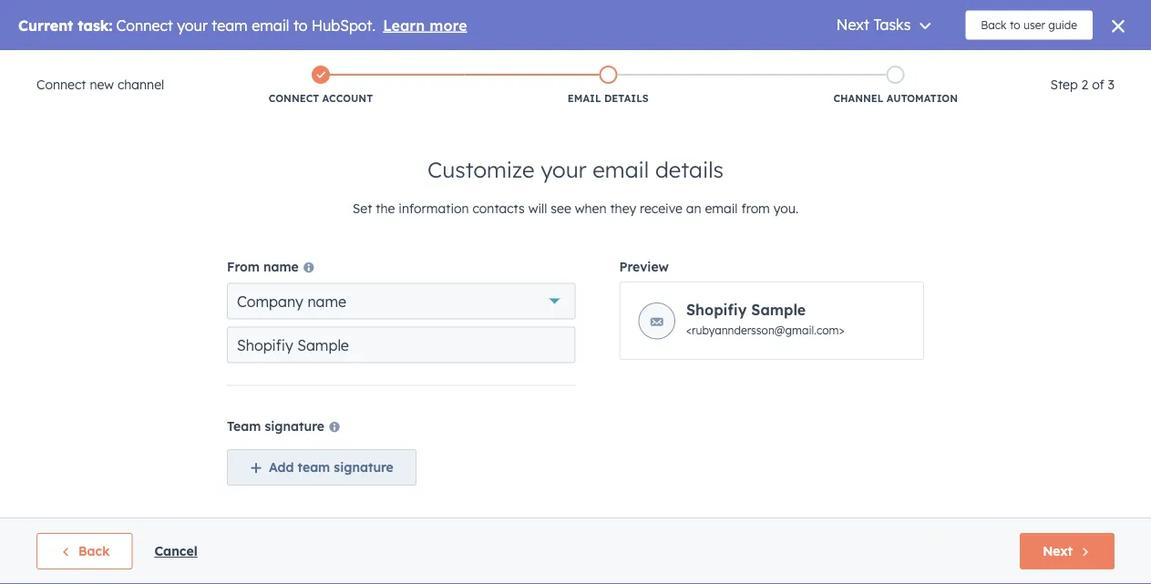 Task type: locate. For each thing, give the bounding box(es) containing it.
cancel
[[154, 543, 198, 559]]

channel automation
[[834, 92, 958, 105]]

signature up add
[[265, 418, 325, 434]]

connect new channel
[[36, 77, 164, 93]]

details
[[604, 92, 649, 105], [655, 156, 724, 183]]

set the information contacts will see when they receive an email from you.
[[353, 201, 799, 217]]

connect
[[36, 77, 86, 93], [269, 92, 319, 105]]

1 horizontal spatial signature
[[334, 460, 394, 476]]

new
[[90, 77, 114, 93]]

connect for connect account
[[269, 92, 319, 105]]

3
[[1108, 77, 1115, 93]]

sample
[[752, 301, 806, 319]]

name right company at left
[[308, 292, 347, 310]]

name for company name
[[308, 292, 347, 310]]

1 horizontal spatial email
[[705, 201, 738, 217]]

1 vertical spatial signature
[[334, 460, 394, 476]]

your
[[541, 156, 587, 183]]

connect inside connect account completed list item
[[269, 92, 319, 105]]

name inside company name popup button
[[308, 292, 347, 310]]

name
[[263, 259, 299, 275], [308, 292, 347, 310]]

team
[[227, 418, 261, 434]]

0 horizontal spatial connect
[[36, 77, 86, 93]]

email right an
[[705, 201, 738, 217]]

0 horizontal spatial signature
[[265, 418, 325, 434]]

signature
[[265, 418, 325, 434], [334, 460, 394, 476]]

marketplaces image
[[887, 58, 903, 75]]

1 horizontal spatial details
[[655, 156, 724, 183]]

notifications image
[[986, 58, 1003, 75]]

connect inside connect new channel heading
[[36, 77, 86, 93]]

company name
[[237, 292, 347, 310]]

list containing connect account
[[177, 62, 1040, 109]]

None text field
[[227, 327, 576, 363]]

email
[[593, 156, 649, 183], [705, 201, 738, 217]]

0 horizontal spatial name
[[263, 259, 299, 275]]

made
[[1069, 57, 1101, 72]]

details right email
[[604, 92, 649, 105]]

email
[[568, 92, 601, 105]]

email details list item
[[465, 62, 752, 109]]

email details
[[568, 92, 649, 105]]

calling icon button
[[841, 53, 872, 77]]

next
[[1043, 543, 1073, 559]]

list
[[177, 62, 1040, 109]]

from name
[[227, 259, 299, 275]]

self made button
[[1014, 50, 1128, 79]]

hubspot image
[[33, 54, 55, 76]]

hubspot link
[[22, 54, 68, 76]]

email up they
[[593, 156, 649, 183]]

connect left account
[[269, 92, 319, 105]]

information
[[399, 201, 469, 217]]

customize
[[428, 156, 535, 183]]

search button
[[1104, 88, 1135, 119]]

upgrade image
[[818, 58, 834, 74]]

name for from name
[[263, 259, 299, 275]]

help button
[[918, 50, 949, 79]]

0 horizontal spatial details
[[604, 92, 649, 105]]

signature inside button
[[334, 460, 394, 476]]

1 horizontal spatial name
[[308, 292, 347, 310]]

connect account completed list item
[[177, 62, 465, 109]]

Search HubSpot search field
[[895, 88, 1119, 119]]

see
[[551, 201, 572, 217]]

0 vertical spatial details
[[604, 92, 649, 105]]

0 vertical spatial email
[[593, 156, 649, 183]]

marketplaces button
[[876, 50, 914, 79]]

signature right team
[[334, 460, 394, 476]]

connect down hubspot link
[[36, 77, 86, 93]]

0 horizontal spatial email
[[593, 156, 649, 183]]

contacts
[[473, 201, 525, 217]]

connect for connect new channel
[[36, 77, 86, 93]]

team
[[298, 460, 330, 476]]

from
[[227, 259, 260, 275]]

details up an
[[655, 156, 724, 183]]

2
[[1082, 77, 1089, 93]]

cancel button
[[154, 541, 198, 563]]

customize your email details
[[428, 156, 724, 183]]

notifications button
[[979, 50, 1010, 79]]

self made menu
[[813, 50, 1130, 79]]

1 vertical spatial name
[[308, 292, 347, 310]]

1 horizontal spatial connect
[[269, 92, 319, 105]]

search image
[[1113, 98, 1126, 110]]

0 vertical spatial name
[[263, 259, 299, 275]]

name up company name
[[263, 259, 299, 275]]



Task type: describe. For each thing, give the bounding box(es) containing it.
settings link
[[953, 55, 975, 74]]

connect account
[[269, 92, 373, 105]]

self made
[[1045, 57, 1101, 72]]

self
[[1045, 57, 1066, 72]]

team signature
[[227, 418, 325, 434]]

help image
[[925, 58, 942, 75]]

channel automation list item
[[752, 62, 1040, 109]]

settings image
[[956, 58, 972, 74]]

they
[[610, 201, 637, 217]]

company name button
[[227, 283, 576, 320]]

connect new channel heading
[[36, 74, 164, 96]]

set
[[353, 201, 372, 217]]

account
[[322, 92, 373, 105]]

shopifiy sample <rubyanndersson@gmail.com>
[[687, 301, 845, 337]]

from
[[742, 201, 770, 217]]

0 vertical spatial signature
[[265, 418, 325, 434]]

1 vertical spatial details
[[655, 156, 724, 183]]

next button
[[1020, 533, 1115, 570]]

of
[[1092, 77, 1105, 93]]

upgrade link
[[815, 55, 838, 74]]

add
[[269, 460, 294, 476]]

when
[[575, 201, 607, 217]]

shopifiy
[[687, 301, 747, 319]]

step 2 of 3
[[1051, 77, 1115, 93]]

receive
[[640, 201, 683, 217]]

details inside email details list item
[[604, 92, 649, 105]]

step
[[1051, 77, 1078, 93]]

automation
[[887, 92, 958, 105]]

an
[[686, 201, 702, 217]]

channel
[[834, 92, 884, 105]]

back
[[78, 543, 110, 559]]

calling icon image
[[849, 57, 865, 74]]

<rubyanndersson@gmail.com>
[[687, 324, 845, 337]]

will
[[529, 201, 547, 217]]

you.
[[774, 201, 799, 217]]

add team signature button
[[227, 450, 417, 486]]

preview
[[620, 259, 669, 275]]

add team signature
[[269, 460, 394, 476]]

back button
[[36, 533, 133, 570]]

1 vertical spatial email
[[705, 201, 738, 217]]

the
[[376, 201, 395, 217]]

company
[[237, 292, 304, 310]]

channel
[[118, 77, 164, 93]]

ruby anderson image
[[1025, 57, 1041, 73]]



Task type: vqa. For each thing, say whether or not it's contained in the screenshot.
name
yes



